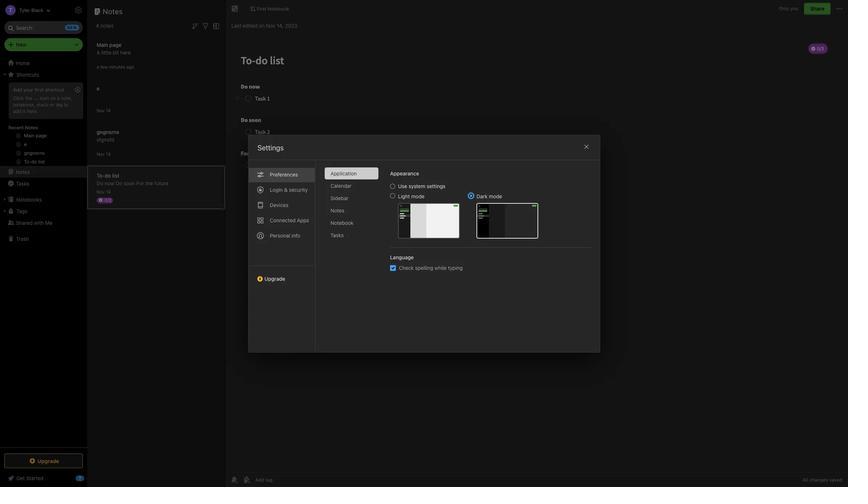 Task type: vqa. For each thing, say whether or not it's contained in the screenshot.
typing
yes



Task type: describe. For each thing, give the bounding box(es) containing it.
Search text field
[[9, 21, 78, 34]]

shortcuts
[[16, 71, 39, 78]]

3 14 from the top
[[106, 189, 111, 195]]

login & security
[[270, 187, 308, 193]]

future
[[154, 180, 168, 186]]

expand tags image
[[2, 208, 8, 214]]

gngnsrns
[[97, 129, 119, 135]]

shortcuts button
[[0, 69, 87, 80]]

list
[[112, 172, 119, 179]]

a few minutes ago
[[97, 64, 134, 70]]

Dark mode radio
[[468, 193, 474, 198]]

only you
[[779, 6, 799, 11]]

notes tab
[[325, 204, 378, 216]]

tasks inside tab
[[330, 232, 344, 238]]

tags
[[16, 208, 27, 214]]

new button
[[4, 38, 83, 51]]

connected apps
[[270, 217, 309, 223]]

add your first shortcut
[[13, 87, 64, 93]]

shared with me
[[16, 220, 52, 226]]

personal
[[270, 232, 290, 239]]

last edited on nov 14, 2023
[[231, 22, 297, 29]]

1 horizontal spatial a
[[97, 64, 99, 70]]

page
[[110, 42, 121, 48]]

group inside tree
[[0, 80, 87, 169]]

nov down 'sfgnsfd'
[[97, 151, 105, 157]]

upgrade for the upgrade popup button within the tab list
[[264, 276, 285, 282]]

tab list for appearance
[[325, 167, 384, 352]]

light
[[398, 193, 410, 199]]

few
[[100, 64, 108, 70]]

all changes saved
[[803, 477, 843, 483]]

tree containing home
[[0, 57, 87, 447]]

use
[[398, 183, 407, 189]]

nov 14 for e
[[97, 108, 111, 113]]

do
[[105, 172, 111, 179]]

now
[[105, 180, 114, 186]]

all
[[803, 477, 808, 483]]

icon on a note, notebook, stack or tag to add it here.
[[13, 95, 72, 114]]

check
[[399, 265, 414, 271]]

light mode
[[398, 193, 424, 199]]

notebooks
[[16, 196, 42, 203]]

click the ...
[[13, 95, 38, 101]]

nov up 0/3
[[97, 189, 105, 195]]

a inside icon on a note, notebook, stack or tag to add it here.
[[57, 95, 60, 101]]

to-
[[97, 172, 105, 179]]

0/3
[[105, 197, 111, 203]]

e
[[97, 85, 100, 91]]

check spelling while typing
[[399, 265, 463, 271]]

share
[[811, 5, 825, 12]]

shortcut
[[45, 87, 64, 93]]

here.
[[27, 108, 38, 114]]

first notebook button
[[248, 4, 292, 14]]

for
[[136, 180, 144, 186]]

notes inside tab
[[330, 207, 344, 213]]

Check spelling while typing checkbox
[[390, 265, 396, 271]]

Use system settings radio
[[390, 184, 395, 189]]

14,
[[277, 22, 284, 29]]

only
[[779, 6, 789, 11]]

sfgnsfd
[[97, 136, 114, 143]]

notebook tab
[[325, 217, 378, 229]]

saved
[[830, 477, 843, 483]]

sidebar
[[330, 195, 348, 201]]

here
[[120, 49, 131, 55]]

ago
[[126, 64, 134, 70]]

soon
[[124, 180, 135, 186]]

share button
[[804, 3, 831, 15]]

first
[[35, 87, 44, 93]]

stack
[[37, 102, 48, 107]]

tag
[[55, 102, 63, 107]]

personal info
[[270, 232, 300, 239]]

notebook inside tab
[[330, 220, 353, 226]]

sidebar tab
[[325, 192, 378, 204]]

main page a little bit here
[[97, 42, 131, 55]]

0 horizontal spatial upgrade button
[[4, 454, 83, 468]]

while
[[434, 265, 447, 271]]

14 for e
[[106, 108, 111, 113]]

home
[[16, 60, 30, 66]]

connected
[[270, 217, 295, 223]]

info
[[291, 232, 300, 239]]

gngnsrns sfgnsfd
[[97, 129, 119, 143]]

notes link
[[0, 166, 87, 178]]

login
[[270, 187, 283, 193]]

add
[[13, 87, 22, 93]]

4 notes
[[96, 23, 114, 29]]

mode for dark mode
[[489, 193, 502, 199]]

nov 14 for gngnsrns
[[97, 151, 111, 157]]

note,
[[61, 95, 72, 101]]

recent
[[8, 125, 24, 130]]

you
[[791, 6, 799, 11]]

edited
[[243, 22, 258, 29]]



Task type: locate. For each thing, give the bounding box(es) containing it.
me
[[45, 220, 52, 226]]

notes right recent
[[25, 125, 38, 130]]

on up or at the left top of page
[[50, 95, 56, 101]]

minutes
[[109, 64, 125, 70]]

application
[[330, 170, 357, 176]]

trash link
[[0, 233, 87, 245]]

devices
[[270, 202, 288, 208]]

1 horizontal spatial tasks
[[330, 232, 344, 238]]

mode
[[411, 193, 424, 199], [489, 193, 502, 199]]

0 vertical spatial notebook
[[268, 6, 289, 11]]

do
[[97, 180, 103, 186], [116, 180, 122, 186]]

notebooks link
[[0, 194, 87, 205]]

add a reminder image
[[230, 476, 239, 484]]

2 14 from the top
[[106, 151, 111, 157]]

notes inside group
[[25, 125, 38, 130]]

0 vertical spatial upgrade button
[[248, 265, 315, 285]]

option group containing use system settings
[[390, 183, 538, 239]]

dark
[[476, 193, 487, 199]]

notebook inside button
[[268, 6, 289, 11]]

with
[[34, 220, 44, 226]]

last
[[231, 22, 241, 29]]

nov 14 down 'sfgnsfd'
[[97, 151, 111, 157]]

0 vertical spatial tasks
[[16, 180, 29, 187]]

1 vertical spatial 14
[[106, 151, 111, 157]]

mode down "system"
[[411, 193, 424, 199]]

settings
[[257, 143, 284, 152]]

14 up gngnsrns
[[106, 108, 111, 113]]

0 vertical spatial on
[[259, 22, 265, 29]]

notes down "sidebar"
[[330, 207, 344, 213]]

option group
[[390, 183, 538, 239]]

the
[[25, 95, 32, 101], [145, 180, 153, 186]]

a
[[97, 64, 99, 70], [57, 95, 60, 101]]

appearance
[[390, 170, 419, 176]]

14 up 0/3
[[106, 189, 111, 195]]

1 horizontal spatial upgrade button
[[248, 265, 315, 285]]

calendar
[[330, 183, 351, 189]]

add tag image
[[242, 476, 251, 484]]

1 vertical spatial upgrade
[[38, 458, 59, 464]]

nov 14 up gngnsrns
[[97, 108, 111, 113]]

it
[[23, 108, 26, 114]]

0 horizontal spatial upgrade
[[38, 458, 59, 464]]

0 horizontal spatial on
[[50, 95, 56, 101]]

None search field
[[9, 21, 78, 34]]

1 horizontal spatial upgrade
[[264, 276, 285, 282]]

on inside note window element
[[259, 22, 265, 29]]

security
[[289, 187, 308, 193]]

tasks tab
[[325, 229, 378, 241]]

recent notes
[[8, 125, 38, 130]]

notes
[[101, 23, 114, 29]]

1 nov 14 from the top
[[97, 108, 111, 113]]

1 horizontal spatial mode
[[489, 193, 502, 199]]

main
[[97, 42, 108, 48]]

tab list for application
[[248, 160, 316, 352]]

first
[[257, 6, 267, 11]]

0 horizontal spatial tasks
[[16, 180, 29, 187]]

shared with me link
[[0, 217, 87, 229]]

nov down 'e'
[[97, 108, 105, 113]]

click
[[13, 95, 24, 101]]

1 vertical spatial the
[[145, 180, 153, 186]]

nov
[[266, 22, 275, 29], [97, 108, 105, 113], [97, 151, 105, 157], [97, 189, 105, 195]]

the inside group
[[25, 95, 32, 101]]

1 horizontal spatial notebook
[[330, 220, 353, 226]]

on inside icon on a note, notebook, stack or tag to add it here.
[[50, 95, 56, 101]]

a
[[97, 49, 100, 55]]

0 vertical spatial a
[[97, 64, 99, 70]]

note window element
[[226, 0, 848, 487]]

0 vertical spatial 14
[[106, 108, 111, 113]]

0 vertical spatial nov 14
[[97, 108, 111, 113]]

bit
[[113, 49, 119, 55]]

notebook right first at the left top of the page
[[268, 6, 289, 11]]

&
[[284, 187, 288, 193]]

1 vertical spatial tasks
[[330, 232, 344, 238]]

preferences
[[270, 171, 298, 177]]

the right 'for'
[[145, 180, 153, 186]]

...
[[34, 95, 38, 101]]

use system settings
[[398, 183, 445, 189]]

2 vertical spatial 14
[[106, 189, 111, 195]]

14 down 'sfgnsfd'
[[106, 151, 111, 157]]

tasks
[[16, 180, 29, 187], [330, 232, 344, 238]]

add
[[13, 108, 21, 114]]

application tab
[[325, 167, 378, 179]]

1 do from the left
[[97, 180, 103, 186]]

0 horizontal spatial do
[[97, 180, 103, 186]]

2 do from the left
[[116, 180, 122, 186]]

expand notebooks image
[[2, 197, 8, 202]]

changes
[[810, 477, 828, 483]]

language
[[390, 254, 414, 260]]

1 vertical spatial a
[[57, 95, 60, 101]]

a left few in the left top of the page
[[97, 64, 99, 70]]

nov inside note window element
[[266, 22, 275, 29]]

14 for gngnsrns
[[106, 151, 111, 157]]

tasks button
[[0, 178, 87, 189]]

0 horizontal spatial a
[[57, 95, 60, 101]]

1 vertical spatial on
[[50, 95, 56, 101]]

nov left 14, in the left top of the page
[[266, 22, 275, 29]]

the left ...
[[25, 95, 32, 101]]

2 nov 14 from the top
[[97, 151, 111, 157]]

tasks down notebook tab
[[330, 232, 344, 238]]

Light mode radio
[[390, 193, 395, 198]]

a up tag
[[57, 95, 60, 101]]

upgrade for the leftmost the upgrade popup button
[[38, 458, 59, 464]]

settings image
[[74, 6, 83, 15]]

close image
[[582, 142, 591, 151]]

1 horizontal spatial the
[[145, 180, 153, 186]]

your
[[23, 87, 33, 93]]

0 horizontal spatial notebook
[[268, 6, 289, 11]]

mode for light mode
[[411, 193, 424, 199]]

1 horizontal spatial tab list
[[325, 167, 384, 352]]

4
[[96, 23, 99, 29]]

3 nov 14 from the top
[[97, 189, 111, 195]]

notes up tasks button
[[16, 169, 30, 175]]

notes
[[103, 7, 123, 16], [25, 125, 38, 130], [16, 169, 30, 175], [330, 207, 344, 213]]

14
[[106, 108, 111, 113], [106, 151, 111, 157], [106, 189, 111, 195]]

mode right dark
[[489, 193, 502, 199]]

on right the edited
[[259, 22, 265, 29]]

notebook,
[[13, 102, 35, 107]]

calendar tab
[[325, 180, 378, 192]]

expand note image
[[231, 4, 239, 13]]

the inside to-do list do now do soon for the future
[[145, 180, 153, 186]]

tags button
[[0, 205, 87, 217]]

apps
[[297, 217, 309, 223]]

0 vertical spatial upgrade
[[264, 276, 285, 282]]

to-do list do now do soon for the future
[[97, 172, 168, 186]]

do down the to-
[[97, 180, 103, 186]]

trash
[[16, 236, 29, 242]]

nov 14
[[97, 108, 111, 113], [97, 151, 111, 157], [97, 189, 111, 195]]

system
[[409, 183, 425, 189]]

2023
[[285, 22, 297, 29]]

tree
[[0, 57, 87, 447]]

1 vertical spatial notebook
[[330, 220, 353, 226]]

typing
[[448, 265, 463, 271]]

1 horizontal spatial do
[[116, 180, 122, 186]]

tab list
[[248, 160, 316, 352], [325, 167, 384, 352]]

notebook up tasks tab
[[330, 220, 353, 226]]

Note Editor text field
[[226, 35, 848, 472]]

1 vertical spatial nov 14
[[97, 151, 111, 157]]

tab list containing preferences
[[248, 160, 316, 352]]

upgrade inside tab list
[[264, 276, 285, 282]]

1 mode from the left
[[411, 193, 424, 199]]

dark mode
[[476, 193, 502, 199]]

1 horizontal spatial on
[[259, 22, 265, 29]]

0 vertical spatial the
[[25, 95, 32, 101]]

1 14 from the top
[[106, 108, 111, 113]]

shared
[[16, 220, 33, 226]]

tasks inside button
[[16, 180, 29, 187]]

on
[[259, 22, 265, 29], [50, 95, 56, 101]]

new
[[16, 41, 26, 48]]

2 mode from the left
[[489, 193, 502, 199]]

0 horizontal spatial tab list
[[248, 160, 316, 352]]

nov 14 up 0/3
[[97, 189, 111, 195]]

icon
[[40, 95, 49, 101]]

spelling
[[415, 265, 433, 271]]

to
[[64, 102, 68, 107]]

group containing add your first shortcut
[[0, 80, 87, 169]]

little
[[101, 49, 111, 55]]

settings
[[427, 183, 445, 189]]

tab list containing application
[[325, 167, 384, 352]]

tasks up notebooks on the top
[[16, 180, 29, 187]]

notes up notes
[[103, 7, 123, 16]]

1 vertical spatial upgrade button
[[4, 454, 83, 468]]

0 horizontal spatial the
[[25, 95, 32, 101]]

0 horizontal spatial mode
[[411, 193, 424, 199]]

or
[[50, 102, 54, 107]]

do down 'list'
[[116, 180, 122, 186]]

group
[[0, 80, 87, 169]]

2 vertical spatial nov 14
[[97, 189, 111, 195]]

upgrade button inside tab list
[[248, 265, 315, 285]]



